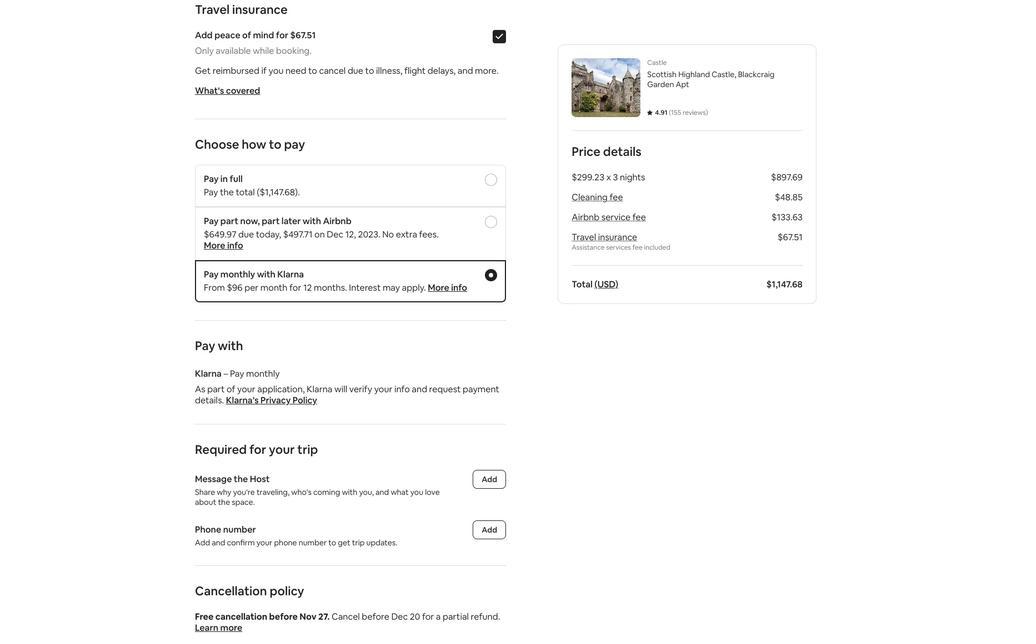 Task type: locate. For each thing, give the bounding box(es) containing it.
for left 12
[[289, 282, 301, 294]]

1 horizontal spatial number
[[299, 538, 327, 548]]

klarna left will
[[307, 384, 333, 396]]

as part of your application, klarna will verify your info and request payment details.
[[195, 384, 499, 407]]

with inside message the host share why you're traveling, who's coming with you, and what you love about the space.
[[342, 488, 357, 498]]

info down now,
[[227, 240, 243, 252]]

fee right service
[[633, 212, 646, 223]]

$1,147.68
[[767, 279, 803, 291]]

for up host
[[249, 442, 266, 458]]

with inside pay monthly with klarna from $96 per month for 12 months. interest may apply. more info
[[257, 269, 275, 281]]

learn
[[195, 623, 218, 634]]

travel
[[195, 2, 230, 17], [572, 232, 596, 243]]

due
[[348, 65, 363, 77], [238, 229, 254, 241]]

choose how to pay
[[195, 137, 305, 152]]

free
[[195, 612, 214, 623]]

cancellation
[[195, 584, 267, 599]]

and inside as part of your application, klarna will verify your info and request payment details.
[[412, 384, 427, 396]]

1 horizontal spatial more
[[428, 282, 449, 294]]

1 horizontal spatial of
[[242, 29, 251, 41]]

klarna left –
[[195, 368, 222, 380]]

due down now,
[[238, 229, 254, 241]]

travel insurance up peace
[[195, 2, 288, 17]]

$299.23 x 3 nights
[[572, 172, 645, 183]]

and right you,
[[376, 488, 389, 498]]

0 vertical spatial monthly
[[220, 269, 255, 281]]

1 vertical spatial add button
[[473, 521, 506, 540]]

cancel
[[319, 65, 346, 77]]

and down phone
[[212, 538, 225, 548]]

monthly up $96
[[220, 269, 255, 281]]

dec
[[327, 229, 343, 241], [391, 612, 408, 623]]

of down –
[[227, 384, 235, 396]]

155
[[671, 108, 681, 117]]

1 horizontal spatial more info button
[[428, 282, 467, 294]]

more info button right apply.
[[428, 282, 467, 294]]

verify
[[349, 384, 372, 396]]

fee right services
[[633, 243, 643, 252]]

1 vertical spatial travel insurance
[[572, 232, 637, 243]]

$67.51
[[290, 29, 316, 41], [778, 232, 803, 243]]

4.91
[[655, 108, 668, 117]]

available
[[216, 45, 251, 57]]

1 horizontal spatial dec
[[391, 612, 408, 623]]

1 before from the left
[[269, 612, 298, 623]]

the
[[220, 187, 234, 198], [234, 474, 248, 486], [218, 498, 230, 508]]

scottish
[[647, 69, 677, 79]]

for inside add peace of mind for $67.51 only available while booking.
[[276, 29, 288, 41]]

None radio
[[485, 216, 497, 228], [485, 269, 497, 282], [485, 216, 497, 228], [485, 269, 497, 282]]

part up $649.97
[[220, 216, 238, 227]]

pay
[[204, 173, 219, 185], [204, 187, 218, 198], [204, 216, 219, 227], [204, 269, 219, 281], [195, 338, 215, 354], [230, 368, 244, 380]]

pay up $649.97
[[204, 216, 219, 227]]

before left nov
[[269, 612, 298, 623]]

monthly up application,
[[246, 368, 280, 380]]

dec right on
[[327, 229, 343, 241]]

more inside pay monthly with klarna from $96 per month for 12 months. interest may apply. more info
[[428, 282, 449, 294]]

0 vertical spatial more info button
[[204, 240, 243, 252]]

your up host
[[269, 442, 295, 458]]

of left mind on the left top of the page
[[242, 29, 251, 41]]

0 vertical spatial $67.51
[[290, 29, 316, 41]]

why
[[217, 488, 231, 498]]

pay right –
[[230, 368, 244, 380]]

months.
[[314, 282, 347, 294]]

0 horizontal spatial airbnb
[[323, 216, 352, 227]]

pay inside pay monthly with klarna from $96 per month for 12 months. interest may apply. more info
[[204, 269, 219, 281]]

you left the love
[[410, 488, 423, 498]]

$67.51 up booking.
[[290, 29, 316, 41]]

pay for with
[[195, 338, 215, 354]]

add
[[195, 29, 213, 41], [482, 475, 497, 485], [482, 526, 497, 536], [195, 538, 210, 548]]

0 horizontal spatial insurance
[[232, 2, 288, 17]]

info right the verify
[[394, 384, 410, 396]]

and left more.
[[458, 65, 473, 77]]

with up 'month'
[[257, 269, 275, 281]]

pay up klarna – pay monthly
[[195, 338, 215, 354]]

0 vertical spatial of
[[242, 29, 251, 41]]

reviews
[[683, 108, 706, 117]]

trip inside phone number add and confirm your phone number to get trip updates.
[[352, 538, 365, 548]]

due right cancel in the top of the page
[[348, 65, 363, 77]]

your inside phone number add and confirm your phone number to get trip updates.
[[256, 538, 272, 548]]

2 vertical spatial klarna
[[307, 384, 333, 396]]

0 horizontal spatial $67.51
[[290, 29, 316, 41]]

number right phone
[[299, 538, 327, 548]]

1 vertical spatial travel
[[572, 232, 596, 243]]

None radio
[[485, 174, 497, 186]]

3
[[613, 172, 618, 183]]

0 horizontal spatial trip
[[297, 442, 318, 458]]

today,
[[256, 229, 281, 241]]

number
[[223, 524, 256, 536], [299, 538, 327, 548]]

for right mind on the left top of the page
[[276, 29, 288, 41]]

1 vertical spatial klarna
[[195, 368, 222, 380]]

1 horizontal spatial insurance
[[598, 232, 637, 243]]

1 vertical spatial of
[[227, 384, 235, 396]]

for
[[276, 29, 288, 41], [289, 282, 301, 294], [249, 442, 266, 458], [422, 612, 434, 623]]

with up on
[[303, 216, 321, 227]]

1 vertical spatial trip
[[352, 538, 365, 548]]

more right apply.
[[428, 282, 449, 294]]

pay in full pay the total ($1,147.68).
[[204, 173, 300, 198]]

you right if
[[269, 65, 284, 77]]

your
[[237, 384, 256, 396], [374, 384, 393, 396], [269, 442, 295, 458], [256, 538, 272, 548]]

the up the you're
[[234, 474, 248, 486]]

month
[[260, 282, 288, 294]]

0 vertical spatial klarna
[[277, 269, 304, 281]]

more
[[220, 623, 242, 634]]

for inside "free cancellation before nov 27. cancel before dec 20 for a partial refund. learn more"
[[422, 612, 434, 623]]

1 vertical spatial the
[[234, 474, 248, 486]]

0 vertical spatial add button
[[473, 471, 506, 489]]

part right as
[[207, 384, 225, 396]]

1 horizontal spatial trip
[[352, 538, 365, 548]]

0 vertical spatial travel
[[195, 2, 230, 17]]

0 vertical spatial fee
[[610, 192, 623, 203]]

0 horizontal spatial number
[[223, 524, 256, 536]]

illness,
[[376, 65, 402, 77]]

add peace of mind for $67.51 only available while booking.
[[195, 29, 316, 57]]

0 vertical spatial you
[[269, 65, 284, 77]]

0 horizontal spatial info
[[227, 240, 243, 252]]

blackcraig
[[738, 69, 775, 79]]

learn more button
[[195, 623, 242, 634]]

0 vertical spatial more
[[204, 240, 225, 252]]

add inside phone number add and confirm your phone number to get trip updates.
[[195, 538, 210, 548]]

monthly
[[220, 269, 255, 281], [246, 368, 280, 380]]

what
[[391, 488, 409, 498]]

the inside pay in full pay the total ($1,147.68).
[[220, 187, 234, 198]]

of inside as part of your application, klarna will verify your info and request payment details.
[[227, 384, 235, 396]]

1 horizontal spatial you
[[410, 488, 423, 498]]

fee up service
[[610, 192, 623, 203]]

1 vertical spatial info
[[451, 282, 467, 294]]

1 vertical spatial you
[[410, 488, 423, 498]]

how
[[242, 137, 266, 152]]

your right the verify
[[374, 384, 393, 396]]

services
[[606, 243, 631, 252]]

part inside as part of your application, klarna will verify your info and request payment details.
[[207, 384, 225, 396]]

apply.
[[402, 282, 426, 294]]

dec left 20
[[391, 612, 408, 623]]

now,
[[240, 216, 260, 227]]

1 vertical spatial $67.51
[[778, 232, 803, 243]]

1 horizontal spatial travel
[[572, 232, 596, 243]]

pay up from
[[204, 269, 219, 281]]

before right cancel
[[362, 612, 389, 623]]

your left phone
[[256, 538, 272, 548]]

updates.
[[366, 538, 398, 548]]

x
[[607, 172, 611, 183]]

travel up peace
[[195, 2, 230, 17]]

1 vertical spatial due
[[238, 229, 254, 241]]

0 vertical spatial info
[[227, 240, 243, 252]]

part for part
[[220, 216, 238, 227]]

2 horizontal spatial klarna
[[307, 384, 333, 396]]

insurance up mind on the left top of the page
[[232, 2, 288, 17]]

and inside phone number add and confirm your phone number to get trip updates.
[[212, 538, 225, 548]]

flight
[[404, 65, 426, 77]]

pay left total
[[204, 187, 218, 198]]

with left you,
[[342, 488, 357, 498]]

travel down airbnb service fee
[[572, 232, 596, 243]]

airbnb up 12, in the left top of the page
[[323, 216, 352, 227]]

trip up message the host share why you're traveling, who's coming with you, and what you love about the space.
[[297, 442, 318, 458]]

cancellation
[[215, 612, 267, 623]]

to left get
[[329, 538, 336, 548]]

airbnb
[[572, 212, 600, 223], [323, 216, 352, 227]]

$133.63
[[772, 212, 803, 223]]

you
[[269, 65, 284, 77], [410, 488, 423, 498]]

info right apply.
[[451, 282, 467, 294]]

pay inside 'pay part now, part later with airbnb $649.97 due today,  $497.71 on dec 12, 2023. no extra fees. more info'
[[204, 216, 219, 227]]

1 vertical spatial dec
[[391, 612, 408, 623]]

2 vertical spatial fee
[[633, 243, 643, 252]]

to right need
[[308, 65, 317, 77]]

and left request
[[412, 384, 427, 396]]

info
[[227, 240, 243, 252], [451, 282, 467, 294], [394, 384, 410, 396]]

insurance down service
[[598, 232, 637, 243]]

of inside add peace of mind for $67.51 only available while booking.
[[242, 29, 251, 41]]

trip right get
[[352, 538, 365, 548]]

1 horizontal spatial before
[[362, 612, 389, 623]]

choose
[[195, 137, 239, 152]]

more info button for pay part now, part later with airbnb $649.97 due today,  $497.71 on dec 12, 2023. no extra fees. more info
[[204, 240, 243, 252]]

0 horizontal spatial travel insurance
[[195, 2, 288, 17]]

0 vertical spatial dec
[[327, 229, 343, 241]]

total
[[572, 279, 593, 291]]

1 vertical spatial number
[[299, 538, 327, 548]]

klarna up 'month'
[[277, 269, 304, 281]]

monthly inside pay monthly with klarna from $96 per month for 12 months. interest may apply. more info
[[220, 269, 255, 281]]

0 vertical spatial number
[[223, 524, 256, 536]]

to left pay
[[269, 137, 282, 152]]

apt
[[676, 79, 689, 89]]

assistance
[[572, 243, 605, 252]]

full
[[230, 173, 243, 185]]

number up confirm
[[223, 524, 256, 536]]

info inside 'pay part now, part later with airbnb $649.97 due today,  $497.71 on dec 12, 2023. no extra fees. more info'
[[227, 240, 243, 252]]

1 horizontal spatial due
[[348, 65, 363, 77]]

travel insurance down airbnb service fee button
[[572, 232, 637, 243]]

to left illness,
[[365, 65, 374, 77]]

0 horizontal spatial travel
[[195, 2, 230, 17]]

1 add button from the top
[[473, 471, 506, 489]]

info inside pay monthly with klarna from $96 per month for 12 months. interest may apply. more info
[[451, 282, 467, 294]]

($1,147.68).
[[257, 187, 300, 198]]

the down in
[[220, 187, 234, 198]]

per
[[245, 282, 259, 294]]

2 horizontal spatial info
[[451, 282, 467, 294]]

0 horizontal spatial due
[[238, 229, 254, 241]]

0 vertical spatial the
[[220, 187, 234, 198]]

airbnb service fee
[[572, 212, 646, 223]]

details
[[603, 144, 642, 159]]

for left a
[[422, 612, 434, 623]]

airbnb down cleaning
[[572, 212, 600, 223]]

more info button down now,
[[204, 240, 243, 252]]

1 vertical spatial fee
[[633, 212, 646, 223]]

0 horizontal spatial before
[[269, 612, 298, 623]]

2 add button from the top
[[473, 521, 506, 540]]

klarna inside as part of your application, klarna will verify your info and request payment details.
[[307, 384, 333, 396]]

2 vertical spatial info
[[394, 384, 410, 396]]

pay left in
[[204, 173, 219, 185]]

0 horizontal spatial more
[[204, 240, 225, 252]]

of for peace
[[242, 29, 251, 41]]

with up –
[[218, 338, 243, 354]]

dec inside 'pay part now, part later with airbnb $649.97 due today,  $497.71 on dec 12, 2023. no extra fees. more info'
[[327, 229, 343, 241]]

(
[[669, 108, 671, 117]]

more up from
[[204, 240, 225, 252]]

to inside phone number add and confirm your phone number to get trip updates.
[[329, 538, 336, 548]]

klarna's privacy policy
[[226, 395, 317, 407]]

0 horizontal spatial of
[[227, 384, 235, 396]]

1 horizontal spatial airbnb
[[572, 212, 600, 223]]

1 vertical spatial more
[[428, 282, 449, 294]]

add button for message the host
[[473, 471, 506, 489]]

cancellation policy
[[195, 584, 304, 599]]

share
[[195, 488, 215, 498]]

0 horizontal spatial dec
[[327, 229, 343, 241]]

0 horizontal spatial more info button
[[204, 240, 243, 252]]

phone
[[274, 538, 297, 548]]

add inside add peace of mind for $67.51 only available while booking.
[[195, 29, 213, 41]]

$497.71
[[283, 229, 313, 241]]

fee for service
[[633, 212, 646, 223]]

from
[[204, 282, 225, 294]]

12
[[303, 282, 312, 294]]

1 horizontal spatial klarna
[[277, 269, 304, 281]]

the right about
[[218, 498, 230, 508]]

pay
[[284, 137, 305, 152]]

$67.51 down $133.63
[[778, 232, 803, 243]]

part
[[220, 216, 238, 227], [262, 216, 280, 227], [207, 384, 225, 396]]

space.
[[232, 498, 255, 508]]

1 vertical spatial more info button
[[428, 282, 467, 294]]

1 horizontal spatial info
[[394, 384, 410, 396]]



Task type: describe. For each thing, give the bounding box(es) containing it.
part for your
[[207, 384, 225, 396]]

and inside message the host share why you're traveling, who's coming with you, and what you love about the space.
[[376, 488, 389, 498]]

assistance services fee included
[[572, 243, 671, 252]]

more inside 'pay part now, part later with airbnb $649.97 due today,  $497.71 on dec 12, 2023. no extra fees. more info'
[[204, 240, 225, 252]]

info inside as part of your application, klarna will verify your info and request payment details.
[[394, 384, 410, 396]]

1 horizontal spatial $67.51
[[778, 232, 803, 243]]

pay with
[[195, 338, 243, 354]]

need
[[286, 65, 306, 77]]

get
[[195, 65, 211, 77]]

1 horizontal spatial travel insurance
[[572, 232, 637, 243]]

you,
[[359, 488, 374, 498]]

on
[[314, 229, 325, 241]]

nov
[[300, 612, 317, 623]]

travel insurance button
[[572, 232, 637, 243]]

1 vertical spatial monthly
[[246, 368, 280, 380]]

what's covered button
[[195, 85, 260, 97]]

you inside message the host share why you're traveling, who's coming with you, and what you love about the space.
[[410, 488, 423, 498]]

$649.97
[[204, 229, 236, 241]]

policy
[[293, 395, 317, 407]]

cleaning
[[572, 192, 608, 203]]

due inside 'pay part now, part later with airbnb $649.97 due today,  $497.71 on dec 12, 2023. no extra fees. more info'
[[238, 229, 254, 241]]

cleaning fee button
[[572, 192, 623, 203]]

price
[[572, 144, 601, 159]]

as
[[195, 384, 205, 396]]

(usd) button
[[595, 279, 619, 291]]

nights
[[620, 172, 645, 183]]

price details
[[572, 144, 642, 159]]

if
[[261, 65, 267, 77]]

$299.23
[[572, 172, 605, 183]]

required
[[195, 442, 247, 458]]

$96
[[227, 282, 243, 294]]

get reimbursed if you need to cancel due to illness, flight delays, and more.
[[195, 65, 499, 77]]

with inside 'pay part now, part later with airbnb $649.97 due today,  $497.71 on dec 12, 2023. no extra fees. more info'
[[303, 216, 321, 227]]

0 horizontal spatial klarna
[[195, 368, 222, 380]]

12,
[[345, 229, 356, 241]]

dec inside "free cancellation before nov 27. cancel before dec 20 for a partial refund. learn more"
[[391, 612, 408, 623]]

klarna's
[[226, 395, 259, 407]]

included
[[644, 243, 671, 252]]

0 horizontal spatial you
[[269, 65, 284, 77]]

add button for phone number
[[473, 521, 506, 540]]

your down klarna – pay monthly
[[237, 384, 256, 396]]

peace
[[215, 29, 240, 41]]

1 vertical spatial insurance
[[598, 232, 637, 243]]

request
[[429, 384, 461, 396]]

refund.
[[471, 612, 500, 623]]

cancel
[[332, 612, 360, 623]]

later
[[282, 216, 301, 227]]

more info button for pay monthly with klarna from $96 per month for 12 months. interest may apply. more info
[[428, 282, 467, 294]]

(usd)
[[595, 279, 619, 291]]

castle scottish highland castle, blackcraig garden apt
[[647, 58, 775, 89]]

castle,
[[712, 69, 736, 79]]

what's covered
[[195, 85, 260, 97]]

get
[[338, 538, 350, 548]]

0 vertical spatial travel insurance
[[195, 2, 288, 17]]

confirm
[[227, 538, 255, 548]]

love
[[425, 488, 440, 498]]

only
[[195, 45, 214, 57]]

of for part
[[227, 384, 235, 396]]

highland
[[678, 69, 710, 79]]

in
[[220, 173, 228, 185]]

host
[[250, 474, 270, 486]]

0 vertical spatial due
[[348, 65, 363, 77]]

2023.
[[358, 229, 380, 241]]

no
[[382, 229, 394, 241]]

27.
[[318, 612, 330, 623]]

traveling,
[[257, 488, 290, 498]]

booking.
[[276, 45, 312, 57]]

fee for services
[[633, 243, 643, 252]]

2 before from the left
[[362, 612, 389, 623]]

may
[[383, 282, 400, 294]]

$48.85
[[775, 192, 803, 203]]

airbnb service fee button
[[572, 212, 646, 223]]

)
[[706, 108, 708, 117]]

klarna's privacy policy link
[[226, 395, 317, 407]]

privacy
[[261, 395, 291, 407]]

castle
[[647, 58, 667, 67]]

more.
[[475, 65, 499, 77]]

0 vertical spatial trip
[[297, 442, 318, 458]]

details.
[[195, 395, 224, 407]]

for inside pay monthly with klarna from $96 per month for 12 months. interest may apply. more info
[[289, 282, 301, 294]]

payment
[[463, 384, 499, 396]]

will
[[334, 384, 347, 396]]

you're
[[233, 488, 255, 498]]

fees.
[[419, 229, 439, 241]]

who's
[[291, 488, 312, 498]]

klarna – pay monthly
[[195, 368, 280, 380]]

pay for in
[[204, 173, 219, 185]]

delays,
[[428, 65, 456, 77]]

$67.51 inside add peace of mind for $67.51 only available while booking.
[[290, 29, 316, 41]]

klarna inside pay monthly with klarna from $96 per month for 12 months. interest may apply. more info
[[277, 269, 304, 281]]

pay part now, part later with airbnb $649.97 due today,  $497.71 on dec 12, 2023. no extra fees. more info
[[204, 216, 439, 252]]

airbnb inside 'pay part now, part later with airbnb $649.97 due today,  $497.71 on dec 12, 2023. no extra fees. more info'
[[323, 216, 352, 227]]

$897.69
[[771, 172, 803, 183]]

reimbursed
[[213, 65, 259, 77]]

2 vertical spatial the
[[218, 498, 230, 508]]

garden
[[647, 79, 674, 89]]

0 vertical spatial insurance
[[232, 2, 288, 17]]

part up today, on the left of the page
[[262, 216, 280, 227]]

pay for part
[[204, 216, 219, 227]]

phone
[[195, 524, 221, 536]]

pay monthly with klarna from $96 per month for 12 months. interest may apply. more info
[[204, 269, 467, 294]]

pay for monthly
[[204, 269, 219, 281]]

interest
[[349, 282, 381, 294]]

required for your trip
[[195, 442, 318, 458]]



Task type: vqa. For each thing, say whether or not it's contained in the screenshot.
Filters dialog
no



